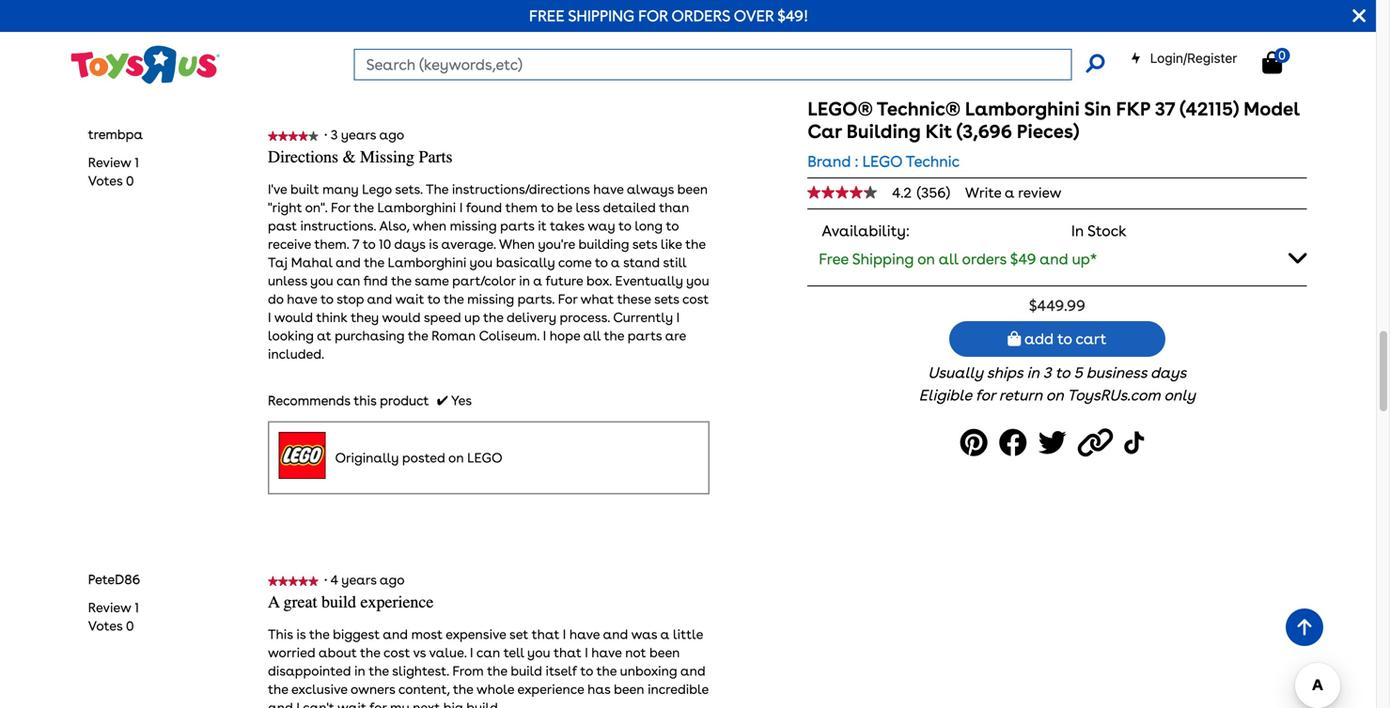 Task type: describe. For each thing, give the bounding box(es) containing it.
(42115)
[[1180, 98, 1239, 120]]

have up itself
[[569, 627, 600, 643]]

review 1 votes 0 for a
[[88, 600, 139, 635]]

instructions.
[[300, 218, 376, 234]]

"right
[[268, 200, 302, 216]]

list for directions & missing parts
[[88, 154, 139, 190]]

looking
[[268, 328, 314, 344]]

0 horizontal spatial parts
[[500, 218, 534, 234]]

average.
[[441, 236, 496, 252]]

not
[[625, 645, 646, 661]]

think
[[316, 310, 347, 326]]

this is the biggest and most expensive set that i have and was a little worried about the cost vs value. i can tell you that i have not been disappointed in the slightest. from the build itself to the unboxing and the exclusive owners content, the whole experience has been incredible and i can't wait for my next big build.
[[268, 627, 709, 709]]

1 vertical spatial lamborghini
[[377, 200, 456, 216]]

2 lego image from the top
[[279, 432, 326, 479]]

past
[[268, 218, 297, 234]]

this
[[268, 627, 293, 643]]

i up itself
[[563, 627, 566, 643]]

purchasing
[[335, 328, 405, 344]]

the up 'find'
[[364, 255, 384, 271]]

way
[[588, 218, 615, 234]]

are
[[665, 328, 686, 344]]

0 vertical spatial that
[[532, 627, 559, 643]]

0 horizontal spatial experience
[[360, 593, 434, 612]]

on for all
[[917, 250, 935, 268]]

recommends this product ✔ yes
[[268, 393, 472, 409]]

votes for a great build experience
[[88, 619, 123, 635]]

review for a great build experience
[[88, 600, 131, 616]]

a right the write
[[1005, 184, 1015, 201]]

is inside the this is the biggest and most expensive set that i have and was a little worried about the cost vs value. i can tell you that i have not been disappointed in the slightest. from the build itself to the unboxing and the exclusive owners content, the whole experience has been incredible and i can't wait for my next big build.
[[296, 627, 306, 643]]

return
[[999, 386, 1042, 405]]

37
[[1155, 98, 1175, 120]]

have down unless
[[287, 291, 317, 307]]

write a review
[[965, 184, 1061, 201]]

1 horizontal spatial for
[[558, 291, 577, 307]]

build inside the this is the biggest and most expensive set that i have and was a little worried about the cost vs value. i can tell you that i have not been disappointed in the slightest. from the build itself to the unboxing and the exclusive owners content, the whole experience has been incredible and i can't wait for my next big build.
[[511, 664, 542, 680]]

has
[[587, 682, 610, 698]]

posted
[[402, 450, 445, 466]]

i up are
[[676, 310, 680, 326]]

1 vertical spatial been
[[649, 645, 680, 661]]

when
[[413, 218, 446, 234]]

ago for experience
[[380, 573, 404, 588]]

directions & missing parts
[[268, 147, 453, 167]]

review 1 votes 0 for directions
[[88, 154, 139, 189]]

usually
[[928, 364, 983, 382]]

a up parts.
[[533, 273, 542, 289]]

owners
[[351, 682, 395, 698]]

the up whole on the left bottom of page
[[487, 664, 507, 680]]

a great build experience
[[268, 593, 434, 612]]

mahal
[[291, 255, 332, 271]]

found
[[466, 200, 502, 216]]

all inside dropdown button
[[939, 250, 958, 268]]

coliseum.
[[479, 328, 539, 344]]

(356)
[[917, 184, 950, 201]]

$449.99
[[1029, 297, 1085, 315]]

1 vertical spatial that
[[554, 645, 581, 661]]

orders
[[962, 250, 1007, 268]]

free shipping on all orders $49 and up* button
[[808, 239, 1307, 278]]

in stock
[[1071, 222, 1126, 240]]

kit
[[925, 120, 952, 143]]

a down building
[[611, 255, 620, 271]]

tiktok image
[[1124, 422, 1148, 464]]

have left not
[[591, 645, 622, 661]]

and left most
[[383, 627, 408, 643]]

copy a link to lego® technic® lamborghini sin fkp 37 (42115) model car building kit (3,696 pieces) image
[[1078, 422, 1119, 464]]

great
[[283, 593, 317, 612]]

can inside the this is the biggest and most expensive set that i have and was a little worried about the cost vs value. i can tell you that i have not been disappointed in the slightest. from the build itself to the unboxing and the exclusive owners content, the whole experience has been incredible and i can't wait for my next big build.
[[476, 645, 500, 661]]

hope
[[550, 328, 580, 344]]

you're
[[538, 236, 575, 252]]

also,
[[379, 218, 410, 234]]

for inside usually ships in 3 to 5 business days eligible for return on toysrus.com only
[[975, 386, 995, 405]]

share a link to lego® technic® lamborghini sin fkp 37 (42115) model car building kit (3,696 pieces) on twitter image
[[1038, 422, 1072, 464]]

4.2
[[892, 184, 912, 201]]

i down do
[[268, 310, 271, 326]]

4.2 (356)
[[892, 184, 950, 201]]

up
[[464, 310, 480, 326]]

fkp
[[1116, 98, 1150, 120]]

free
[[819, 250, 849, 268]]

the up 'has'
[[596, 664, 617, 680]]

the up speed on the top
[[443, 291, 464, 307]]

0 vertical spatial missing
[[450, 218, 497, 234]]

currently
[[613, 310, 673, 326]]

i up from
[[470, 645, 473, 661]]

3 inside usually ships in 3 to 5 business days eligible for return on toysrus.com only
[[1043, 364, 1051, 382]]

$49!
[[777, 7, 808, 25]]

instructions/directions
[[452, 181, 590, 197]]

trembpa
[[88, 126, 143, 142]]

roman
[[432, 328, 476, 344]]

in inside the this is the biggest and most expensive set that i have and was a little worried about the cost vs value. i can tell you that i have not been disappointed in the slightest. from the build itself to the unboxing and the exclusive owners content, the whole experience has been incredible and i can't wait for my next big build.
[[354, 664, 365, 680]]

✔
[[437, 393, 448, 409]]

the up about
[[309, 627, 329, 643]]

itself
[[546, 664, 577, 680]]

create a pinterest pin for lego® technic® lamborghini sin fkp 37 (42115) model car building kit (3,696 pieces) image
[[960, 422, 993, 464]]

shipping
[[852, 250, 914, 268]]

lego® technic® lamborghini sin fkp 37 (42115) model car building kit (3,696 pieces) brand : lego technic
[[808, 98, 1299, 171]]

4
[[331, 573, 338, 588]]

they
[[351, 310, 379, 326]]

peted86
[[88, 572, 140, 588]]

0 for a great build experience
[[126, 619, 134, 635]]

(3,696
[[957, 120, 1012, 143]]

all inside i've built many lego sets. the instructions/directions have always been "right on". for the lamborghini i found them to be less detailed than past instructions. also, when missing parts it takes way to long to receive them. 7 to 10 days is average. when you're building sets like the taj mahal and the lamborghini you basically come to a stand still unless you can find the same part/color in a future box. eventually you do have to stop and wait to the missing parts. for what these sets cost i would think they would speed up the delivery process. currently i looking at purchasing the roman coliseum. i hope all the parts are included.
[[583, 328, 601, 344]]

to inside the this is the biggest and most expensive set that i have and was a little worried about the cost vs value. i can tell you that i have not been disappointed in the slightest. from the build itself to the unboxing and the exclusive owners content, the whole experience has been incredible and i can't wait for my next big build.
[[580, 664, 593, 680]]

7
[[352, 236, 359, 252]]

less
[[576, 200, 600, 216]]

you down still
[[686, 273, 709, 289]]

lego
[[362, 181, 392, 197]]

business
[[1086, 364, 1147, 382]]

to inside usually ships in 3 to 5 business days eligible for return on toysrus.com only
[[1055, 364, 1070, 382]]

value.
[[429, 645, 467, 661]]

0 horizontal spatial lego
[[467, 450, 503, 466]]

toys r us image
[[69, 44, 220, 86]]

little
[[673, 627, 703, 643]]

you up part/color
[[470, 255, 493, 271]]

close button image
[[1353, 6, 1366, 26]]

these
[[617, 291, 651, 307]]

unless
[[268, 273, 307, 289]]

$49
[[1010, 250, 1036, 268]]

from
[[452, 664, 484, 680]]

on".
[[305, 200, 328, 216]]

it
[[538, 218, 547, 234]]

a
[[268, 593, 280, 612]]

to down detailed
[[618, 218, 631, 234]]

yes
[[451, 393, 472, 409]]

only
[[1164, 386, 1195, 405]]

like
[[661, 236, 682, 252]]

to up 'think'
[[321, 291, 333, 307]]

review for directions & missing parts
[[88, 154, 131, 170]]

experience inside the this is the biggest and most expensive set that i have and was a little worried about the cost vs value. i can tell you that i have not been disappointed in the slightest. from the build itself to the unboxing and the exclusive owners content, the whole experience has been incredible and i can't wait for my next big build.
[[517, 682, 584, 698]]

the right 'find'
[[391, 273, 411, 289]]

be
[[557, 200, 572, 216]]

the down lego
[[354, 200, 374, 216]]

days inside i've built many lego sets. the instructions/directions have always been "right on". for the lamborghini i found them to be less detailed than past instructions. also, when missing parts it takes way to long to receive them. 7 to 10 days is average. when you're building sets like the taj mahal and the lamborghini you basically come to a stand still unless you can find the same part/color in a future box. eventually you do have to stop and wait to the missing parts. for what these sets cost i would think they would speed up the delivery process. currently i looking at purchasing the roman coliseum. i hope all the parts are included.
[[394, 236, 425, 252]]

my
[[390, 700, 409, 709]]

shipping
[[568, 7, 634, 25]]

takes
[[550, 218, 584, 234]]

:
[[855, 152, 859, 171]]

is inside i've built many lego sets. the instructions/directions have always been "right on". for the lamborghini i found them to be less detailed than past instructions. also, when missing parts it takes way to long to receive them. 7 to 10 days is average. when you're building sets like the taj mahal and the lamborghini you basically come to a stand still unless you can find the same part/color in a future box. eventually you do have to stop and wait to the missing parts. for what these sets cost i would think they would speed up the delivery process. currently i looking at purchasing the roman coliseum. i hope all the parts are included.
[[429, 236, 438, 252]]

for
[[638, 7, 668, 25]]

for inside the this is the biggest and most expensive set that i have and was a little worried about the cost vs value. i can tell you that i have not been disappointed in the slightest. from the build itself to the unboxing and the exclusive owners content, the whole experience has been incredible and i can't wait for my next big build.
[[369, 700, 387, 709]]

ships
[[987, 364, 1023, 382]]

brand : lego technic link
[[808, 150, 960, 173]]

always
[[627, 181, 674, 197]]

a inside the this is the biggest and most expensive set that i have and was a little worried about the cost vs value. i can tell you that i have not been disappointed in the slightest. from the build itself to the unboxing and the exclusive owners content, the whole experience has been incredible and i can't wait for my next big build.
[[660, 627, 670, 643]]



Task type: locate. For each thing, give the bounding box(es) containing it.
to up like
[[666, 218, 679, 234]]

the up big
[[453, 682, 473, 698]]

0 down peted86
[[126, 619, 134, 635]]

0 for directions & missing parts
[[126, 173, 134, 189]]

2 vertical spatial been
[[614, 682, 644, 698]]

sets up stand
[[632, 236, 657, 252]]

1 vertical spatial missing
[[467, 291, 514, 307]]

1 vertical spatial cost
[[383, 645, 410, 661]]

process.
[[560, 310, 610, 326]]

0 vertical spatial wait
[[395, 291, 424, 307]]

★★★★★
[[268, 131, 318, 141], [268, 131, 318, 141], [268, 576, 318, 587], [268, 576, 318, 587]]

i left hope
[[543, 328, 546, 344]]

years
[[341, 127, 376, 143], [341, 573, 377, 588]]

1 horizontal spatial wait
[[395, 291, 424, 307]]

1 list from the top
[[88, 154, 139, 190]]

1 horizontal spatial days
[[1150, 364, 1186, 382]]

None search field
[[354, 49, 1105, 80]]

missing down part/color
[[467, 291, 514, 307]]

what
[[580, 291, 614, 307]]

1 1 from the top
[[135, 154, 139, 170]]

2 horizontal spatial in
[[1027, 364, 1039, 382]]

2 review 1 votes 0 from the top
[[88, 600, 139, 635]]

3 up directions & missing parts
[[331, 127, 338, 143]]

0 vertical spatial ·
[[324, 127, 327, 143]]

a right was
[[660, 627, 670, 643]]

0 vertical spatial for
[[975, 386, 995, 405]]

0 vertical spatial years
[[341, 127, 376, 143]]

cost inside the this is the biggest and most expensive set that i have and was a little worried about the cost vs value. i can tell you that i have not been disappointed in the slightest. from the build itself to the unboxing and the exclusive owners content, the whole experience has been incredible and i can't wait for my next big build.
[[383, 645, 410, 661]]

1 for directions & missing parts
[[135, 154, 139, 170]]

votes down trembpa at the left of page
[[88, 173, 123, 189]]

i up 'has'
[[585, 645, 588, 661]]

0 horizontal spatial shopping bag image
[[1008, 331, 1021, 347]]

would right they
[[382, 310, 421, 326]]

0 vertical spatial in
[[519, 273, 530, 289]]

car
[[808, 120, 842, 143]]

0 vertical spatial list
[[88, 154, 139, 190]]

build down tell
[[511, 664, 542, 680]]

parts up when
[[500, 218, 534, 234]]

free shipping for orders over $49!
[[529, 7, 808, 25]]

lego image
[[279, 0, 326, 34], [279, 432, 326, 479]]

1 vertical spatial ago
[[380, 573, 404, 588]]

0 up the model
[[1278, 48, 1286, 62]]

and inside dropdown button
[[1040, 250, 1068, 268]]

originally
[[335, 450, 399, 466]]

2 · from the top
[[324, 573, 327, 588]]

1 vertical spatial can
[[476, 645, 500, 661]]

content,
[[398, 682, 450, 698]]

lamborghini left sin
[[965, 98, 1080, 120]]

1 vertical spatial review
[[88, 600, 131, 616]]

0 vertical spatial days
[[394, 236, 425, 252]]

0 horizontal spatial would
[[274, 310, 313, 326]]

the down currently
[[604, 328, 624, 344]]

sets
[[632, 236, 657, 252], [654, 291, 679, 307]]

that right set
[[532, 627, 559, 643]]

1 vertical spatial for
[[558, 291, 577, 307]]

the up owners
[[369, 664, 389, 680]]

vs
[[413, 645, 426, 661]]

1 horizontal spatial build
[[511, 664, 542, 680]]

1 vertical spatial shopping bag image
[[1008, 331, 1021, 347]]

would
[[274, 310, 313, 326], [382, 310, 421, 326]]

taj
[[268, 255, 288, 271]]

in up owners
[[354, 664, 365, 680]]

on inside dropdown button
[[917, 250, 935, 268]]

days down also,
[[394, 236, 425, 252]]

for down owners
[[369, 700, 387, 709]]

brand
[[808, 152, 851, 171]]

over
[[734, 7, 774, 25]]

the down biggest
[[360, 645, 380, 661]]

1 horizontal spatial lego
[[862, 152, 902, 171]]

0 vertical spatial all
[[939, 250, 958, 268]]

the
[[426, 181, 449, 197]]

shopping bag image left add on the top of page
[[1008, 331, 1021, 347]]

1 horizontal spatial is
[[429, 236, 438, 252]]

and up not
[[603, 627, 628, 643]]

been down unboxing at the bottom of page
[[614, 682, 644, 698]]

0 vertical spatial ago
[[379, 127, 404, 143]]

the down speed on the top
[[408, 328, 428, 344]]

building
[[578, 236, 629, 252]]

is up worried on the left of page
[[296, 627, 306, 643]]

shopping bag image
[[1262, 51, 1282, 74], [1008, 331, 1021, 347]]

write a review button
[[965, 184, 1061, 201]]

1 horizontal spatial shopping bag image
[[1262, 51, 1282, 74]]

shopping bag image for 0 link in the top of the page
[[1262, 51, 1282, 74]]

have up less
[[593, 181, 624, 197]]

free shipping for orders over $49! link
[[529, 7, 808, 25]]

lego inside lego® technic® lamborghini sin fkp 37 (42115) model car building kit (3,696 pieces) brand : lego technic
[[862, 152, 902, 171]]

ago up missing
[[379, 127, 404, 143]]

lamborghini inside lego® technic® lamborghini sin fkp 37 (42115) model car building kit (3,696 pieces) brand : lego technic
[[965, 98, 1080, 120]]

list
[[88, 154, 139, 190], [88, 599, 139, 636]]

built
[[290, 181, 319, 197]]

0 vertical spatial for
[[331, 200, 350, 216]]

been inside i've built many lego sets. the instructions/directions have always been "right on". for the lamborghini i found them to be less detailed than past instructions. also, when missing parts it takes way to long to receive them. 7 to 10 days is average. when you're building sets like the taj mahal and the lamborghini you basically come to a stand still unless you can find the same part/color in a future box. eventually you do have to stop and wait to the missing parts. for what these sets cost i would think they would speed up the delivery process. currently i looking at purchasing the roman coliseum. i hope all the parts are included.
[[677, 181, 708, 197]]

free shipping on all orders $49 and up*
[[819, 250, 1097, 268]]

all down process.
[[583, 328, 601, 344]]

votes down peted86
[[88, 619, 123, 635]]

wait inside the this is the biggest and most expensive set that i have and was a little worried about the cost vs value. i can tell you that i have not been disappointed in the slightest. from the build itself to the unboxing and the exclusive owners content, the whole experience has been incredible and i can't wait for my next big build.
[[337, 700, 366, 709]]

1 · from the top
[[324, 127, 327, 143]]

have
[[593, 181, 624, 197], [287, 291, 317, 307], [569, 627, 600, 643], [591, 645, 622, 661]]

wait inside i've built many lego sets. the instructions/directions have always been "right on". for the lamborghini i found them to be less detailed than past instructions. also, when missing parts it takes way to long to receive them. 7 to 10 days is average. when you're building sets like the taj mahal and the lamborghini you basically come to a stand still unless you can find the same part/color in a future box. eventually you do have to stop and wait to the missing parts. for what these sets cost i would think they would speed up the delivery process. currently i looking at purchasing the roman coliseum. i hope all the parts are included.
[[395, 291, 424, 307]]

0 horizontal spatial for
[[331, 200, 350, 216]]

sets down eventually at top left
[[654, 291, 679, 307]]

2 vertical spatial lamborghini
[[388, 255, 466, 271]]

stand
[[623, 255, 660, 271]]

login/register
[[1150, 50, 1237, 66]]

ago up a great build experience
[[380, 573, 404, 588]]

to up 'has'
[[580, 664, 593, 680]]

1 horizontal spatial can
[[476, 645, 500, 661]]

can inside i've built many lego sets. the instructions/directions have always been "right on". for the lamborghini i found them to be less detailed than past instructions. also, when missing parts it takes way to long to receive them. 7 to 10 days is average. when you're building sets like the taj mahal and the lamborghini you basically come to a stand still unless you can find the same part/color in a future box. eventually you do have to stop and wait to the missing parts. for what these sets cost i would think they would speed up the delivery process. currently i looking at purchasing the roman coliseum. i hope all the parts are included.
[[336, 273, 360, 289]]

to inside button
[[1057, 330, 1072, 348]]

that
[[532, 627, 559, 643], [554, 645, 581, 661]]

them
[[505, 200, 538, 216]]

1 would from the left
[[274, 310, 313, 326]]

recommends
[[268, 393, 350, 409]]

wait
[[395, 291, 424, 307], [337, 700, 366, 709]]

on right return
[[1046, 386, 1064, 405]]

0 vertical spatial review
[[88, 154, 131, 170]]

experience down itself
[[517, 682, 584, 698]]

cost inside i've built many lego sets. the instructions/directions have always been "right on". for the lamborghini i found them to be less detailed than past instructions. also, when missing parts it takes way to long to receive them. 7 to 10 days is average. when you're building sets like the taj mahal and the lamborghini you basically come to a stand still unless you can find the same part/color in a future box. eventually you do have to stop and wait to the missing parts. for what these sets cost i would think they would speed up the delivery process. currently i looking at purchasing the roman coliseum. i hope all the parts are included.
[[682, 291, 709, 307]]

review down peted86
[[88, 600, 131, 616]]

1 vertical spatial all
[[583, 328, 601, 344]]

on for lego
[[448, 450, 464, 466]]

i left found
[[459, 200, 463, 216]]

2 vertical spatial on
[[448, 450, 464, 466]]

1 horizontal spatial in
[[519, 273, 530, 289]]

cost left vs
[[383, 645, 410, 661]]

next
[[413, 700, 440, 709]]

you down "mahal"
[[310, 273, 333, 289]]

1 horizontal spatial parts
[[628, 328, 662, 344]]

and up incredible
[[680, 664, 705, 680]]

2 vertical spatial in
[[354, 664, 365, 680]]

review down trembpa at the left of page
[[88, 154, 131, 170]]

2 would from the left
[[382, 310, 421, 326]]

1 ago from the top
[[379, 127, 404, 143]]

and left can't
[[268, 700, 293, 709]]

Enter Keyword or Item No. search field
[[354, 49, 1072, 80]]

1 vertical spatial 0
[[126, 173, 134, 189]]

for down future
[[558, 291, 577, 307]]

years up directions & missing parts
[[341, 127, 376, 143]]

cost up are
[[682, 291, 709, 307]]

2 review from the top
[[88, 600, 131, 616]]

0 horizontal spatial cost
[[383, 645, 410, 661]]

i
[[459, 200, 463, 216], [268, 310, 271, 326], [676, 310, 680, 326], [543, 328, 546, 344], [563, 627, 566, 643], [470, 645, 473, 661], [585, 645, 588, 661], [296, 700, 300, 709]]

included.
[[268, 346, 324, 362]]

years up a great build experience
[[341, 573, 377, 588]]

0 vertical spatial votes
[[88, 173, 123, 189]]

0 horizontal spatial is
[[296, 627, 306, 643]]

parts
[[500, 218, 534, 234], [628, 328, 662, 344]]

you
[[470, 255, 493, 271], [310, 273, 333, 289], [686, 273, 709, 289], [527, 645, 550, 661]]

1 vertical spatial votes
[[88, 619, 123, 635]]

0 vertical spatial been
[[677, 181, 708, 197]]

to left be
[[541, 200, 554, 216]]

1 vertical spatial list
[[88, 599, 139, 636]]

0 horizontal spatial for
[[369, 700, 387, 709]]

do
[[268, 291, 284, 307]]

to left 5
[[1055, 364, 1070, 382]]

votes for directions & missing parts
[[88, 173, 123, 189]]

and down 'find'
[[367, 291, 392, 307]]

a
[[1005, 184, 1015, 201], [611, 255, 620, 271], [533, 273, 542, 289], [660, 627, 670, 643]]

cost
[[682, 291, 709, 307], [383, 645, 410, 661]]

0 horizontal spatial wait
[[337, 700, 366, 709]]

1 review from the top
[[88, 154, 131, 170]]

wait down same
[[395, 291, 424, 307]]

directions
[[268, 147, 338, 167]]

1 vertical spatial is
[[296, 627, 306, 643]]

been
[[677, 181, 708, 197], [649, 645, 680, 661], [614, 682, 644, 698]]

days inside usually ships in 3 to 5 business days eligible for return on toysrus.com only
[[1150, 364, 1186, 382]]

i left can't
[[296, 700, 300, 709]]

1 vertical spatial years
[[341, 573, 377, 588]]

· for great
[[324, 573, 327, 588]]

box.
[[587, 273, 612, 289]]

can up stop
[[336, 273, 360, 289]]

to
[[541, 200, 554, 216], [618, 218, 631, 234], [666, 218, 679, 234], [363, 236, 376, 252], [595, 255, 608, 271], [321, 291, 333, 307], [427, 291, 440, 307], [1057, 330, 1072, 348], [1055, 364, 1070, 382], [580, 664, 593, 680]]

unboxing
[[620, 664, 677, 680]]

1 horizontal spatial for
[[975, 386, 995, 405]]

2 votes from the top
[[88, 619, 123, 635]]

0 vertical spatial lego
[[862, 152, 902, 171]]

this
[[354, 393, 376, 409]]

2 horizontal spatial on
[[1046, 386, 1064, 405]]

ago for parts
[[379, 127, 404, 143]]

1 vertical spatial days
[[1150, 364, 1186, 382]]

you right tell
[[527, 645, 550, 661]]

1 vertical spatial lego image
[[279, 432, 326, 479]]

basically
[[496, 255, 555, 271]]

been up unboxing at the bottom of page
[[649, 645, 680, 661]]

model
[[1244, 98, 1299, 120]]

1 vertical spatial in
[[1027, 364, 1039, 382]]

1 vertical spatial wait
[[337, 700, 366, 709]]

and down 7
[[336, 255, 361, 271]]

0 vertical spatial can
[[336, 273, 360, 289]]

future
[[546, 273, 583, 289]]

them.
[[314, 236, 349, 252]]

on inside usually ships in 3 to 5 business days eligible for return on toysrus.com only
[[1046, 386, 1064, 405]]

missing
[[360, 147, 414, 167]]

1 vertical spatial sets
[[654, 291, 679, 307]]

1 horizontal spatial would
[[382, 310, 421, 326]]

1 vertical spatial for
[[369, 700, 387, 709]]

for down many
[[331, 200, 350, 216]]

3
[[331, 127, 338, 143], [1043, 364, 1051, 382]]

share lego® technic® lamborghini sin fkp 37 (42115) model car building kit (3,696 pieces) on facebook image
[[999, 422, 1033, 464]]

worried
[[268, 645, 315, 661]]

long
[[635, 218, 663, 234]]

list for a great build experience
[[88, 599, 139, 636]]

lego®
[[808, 98, 873, 120]]

free
[[529, 7, 565, 25]]

to up box.
[[595, 255, 608, 271]]

0 vertical spatial lamborghini
[[965, 98, 1080, 120]]

toysrus.com
[[1067, 386, 1160, 405]]

review 1 votes 0 down peted86
[[88, 600, 139, 635]]

0 horizontal spatial 3
[[331, 127, 338, 143]]

lego right posted
[[467, 450, 503, 466]]

the right the up
[[483, 310, 503, 326]]

eligible
[[919, 386, 972, 405]]

1 horizontal spatial all
[[939, 250, 958, 268]]

1 vertical spatial 3
[[1043, 364, 1051, 382]]

0 vertical spatial review 1 votes 0
[[88, 154, 139, 189]]

review 1 votes 0 down trembpa at the left of page
[[88, 154, 139, 189]]

wait down owners
[[337, 700, 366, 709]]

0 vertical spatial shopping bag image
[[1262, 51, 1282, 74]]

2 vertical spatial 0
[[126, 619, 134, 635]]

for down ships
[[975, 386, 995, 405]]

stop
[[337, 291, 364, 307]]

shopping bag image for add to cart button
[[1008, 331, 1021, 347]]

that up itself
[[554, 645, 581, 661]]

in inside usually ships in 3 to 5 business days eligible for return on toysrus.com only
[[1027, 364, 1039, 382]]

0 down trembpa at the left of page
[[126, 173, 134, 189]]

is down when
[[429, 236, 438, 252]]

0 horizontal spatial can
[[336, 273, 360, 289]]

0 vertical spatial lego image
[[279, 0, 326, 34]]

1 horizontal spatial on
[[917, 250, 935, 268]]

all
[[939, 250, 958, 268], [583, 328, 601, 344]]

2 list from the top
[[88, 599, 139, 636]]

1 votes from the top
[[88, 173, 123, 189]]

0 horizontal spatial all
[[583, 328, 601, 344]]

list down trembpa at the left of page
[[88, 154, 139, 190]]

the down disappointed
[[268, 682, 288, 698]]

parts down currently
[[628, 328, 662, 344]]

review
[[1018, 184, 1061, 201]]

years for missing
[[341, 127, 376, 143]]

1 vertical spatial on
[[1046, 386, 1064, 405]]

you inside the this is the biggest and most expensive set that i have and was a little worried about the cost vs value. i can tell you that i have not been disappointed in the slightest. from the build itself to the unboxing and the exclusive owners content, the whole experience has been incredible and i can't wait for my next big build.
[[527, 645, 550, 661]]

in inside i've built many lego sets. the instructions/directions have always been "right on". for the lamborghini i found them to be less detailed than past instructions. also, when missing parts it takes way to long to receive them. 7 to 10 days is average. when you're building sets like the taj mahal and the lamborghini you basically come to a stand still unless you can find the same part/color in a future box. eventually you do have to stop and wait to the missing parts. for what these sets cost i would think they would speed up the delivery process. currently i looking at purchasing the roman coliseum. i hope all the parts are included.
[[519, 273, 530, 289]]

0 vertical spatial on
[[917, 250, 935, 268]]

eventually
[[615, 273, 683, 289]]

0 horizontal spatial days
[[394, 236, 425, 252]]

3 left 5
[[1043, 364, 1051, 382]]

0 vertical spatial 1
[[135, 154, 139, 170]]

1 review 1 votes 0 from the top
[[88, 154, 139, 189]]

set
[[509, 627, 528, 643]]

0 vertical spatial parts
[[500, 218, 534, 234]]

1 down trembpa at the left of page
[[135, 154, 139, 170]]

list down peted86
[[88, 599, 139, 636]]

the
[[354, 200, 374, 216], [685, 236, 706, 252], [364, 255, 384, 271], [391, 273, 411, 289], [443, 291, 464, 307], [483, 310, 503, 326], [408, 328, 428, 344], [604, 328, 624, 344], [309, 627, 329, 643], [360, 645, 380, 661], [369, 664, 389, 680], [487, 664, 507, 680], [596, 664, 617, 680], [268, 682, 288, 698], [453, 682, 473, 698]]

2 1 from the top
[[135, 600, 139, 616]]

build.
[[466, 700, 501, 709]]

shopping bag image inside 0 link
[[1262, 51, 1282, 74]]

shopping bag image up the model
[[1262, 51, 1282, 74]]

votes
[[88, 173, 123, 189], [88, 619, 123, 635]]

0 vertical spatial experience
[[360, 593, 434, 612]]

1 vertical spatial ·
[[324, 573, 327, 588]]

shopping bag image inside add to cart button
[[1008, 331, 1021, 347]]

the right like
[[685, 236, 706, 252]]

build
[[321, 593, 356, 612], [511, 664, 542, 680]]

1 vertical spatial 1
[[135, 600, 139, 616]]

0 vertical spatial cost
[[682, 291, 709, 307]]

can't
[[303, 700, 334, 709]]

1 vertical spatial lego
[[467, 450, 503, 466]]

1 horizontal spatial experience
[[517, 682, 584, 698]]

0 vertical spatial 0
[[1278, 48, 1286, 62]]

been up than
[[677, 181, 708, 197]]

· for &
[[324, 127, 327, 143]]

on
[[917, 250, 935, 268], [1046, 386, 1064, 405], [448, 450, 464, 466]]

· 3 years ago
[[324, 127, 411, 143]]

missing up average.
[[450, 218, 497, 234]]

0 vertical spatial is
[[429, 236, 438, 252]]

originally posted on lego
[[335, 450, 503, 466]]

1 for a great build experience
[[135, 600, 139, 616]]

1 vertical spatial parts
[[628, 328, 662, 344]]

5
[[1074, 364, 1082, 382]]

add to cart button
[[949, 322, 1165, 357]]

2 ago from the top
[[380, 573, 404, 588]]

can
[[336, 273, 360, 289], [476, 645, 500, 661]]

add to cart
[[1021, 330, 1107, 348]]

slightest.
[[392, 664, 449, 680]]

1 lego image from the top
[[279, 0, 326, 34]]

0 vertical spatial build
[[321, 593, 356, 612]]

to down same
[[427, 291, 440, 307]]

0 horizontal spatial on
[[448, 450, 464, 466]]

1 horizontal spatial 3
[[1043, 364, 1051, 382]]

technic®
[[877, 98, 960, 120]]

years for build
[[341, 573, 377, 588]]

cart
[[1076, 330, 1107, 348]]

0 horizontal spatial build
[[321, 593, 356, 612]]

0 vertical spatial sets
[[632, 236, 657, 252]]

0 horizontal spatial in
[[354, 664, 365, 680]]

1 vertical spatial review 1 votes 0
[[88, 600, 139, 635]]

pieces)
[[1017, 120, 1079, 143]]

1 down peted86
[[135, 600, 139, 616]]

to right 7
[[363, 236, 376, 252]]

sin
[[1084, 98, 1111, 120]]

still
[[663, 255, 686, 271]]

on right shipping
[[917, 250, 935, 268]]

when
[[499, 236, 535, 252]]

build down 4
[[321, 593, 356, 612]]

in up return
[[1027, 364, 1039, 382]]

1 vertical spatial build
[[511, 664, 542, 680]]



Task type: vqa. For each thing, say whether or not it's contained in the screenshot.
the top Review 1 Votes 0
yes



